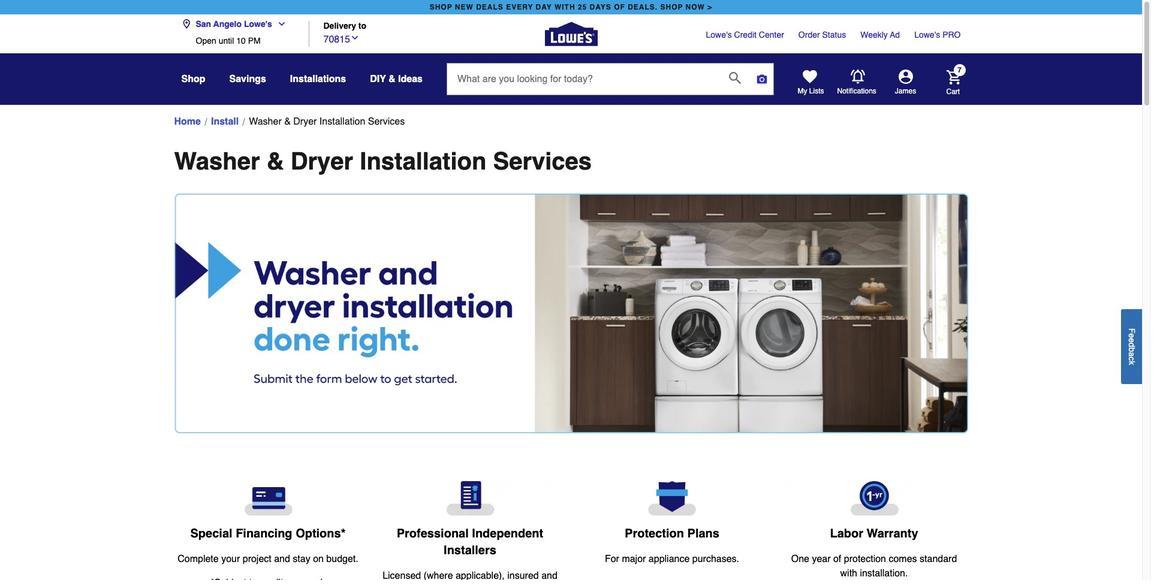 Task type: describe. For each thing, give the bounding box(es) containing it.
chevron down image inside 70815 button
[[350, 33, 360, 42]]

my lists
[[798, 87, 824, 95]]

2 shop from the left
[[660, 3, 683, 11]]

credit
[[734, 30, 757, 40]]

70815 button
[[323, 31, 360, 46]]

one year of protection comes standard with installation.
[[791, 554, 957, 579]]

25
[[578, 3, 587, 11]]

center
[[759, 30, 784, 40]]

lowe's credit center link
[[706, 29, 784, 41]]

a dark blue credit card icon. image
[[177, 481, 359, 516]]

deals.
[[628, 3, 658, 11]]

pro
[[943, 30, 961, 40]]

san angelo lowe's
[[196, 19, 272, 29]]

delivery
[[323, 21, 356, 31]]

1 vertical spatial washer
[[174, 148, 260, 175]]

project
[[243, 554, 271, 565]]

10
[[236, 36, 246, 46]]

professional
[[397, 527, 469, 541]]

d
[[1127, 343, 1137, 347]]

professional independent installers
[[397, 527, 543, 558]]

1 e from the top
[[1127, 333, 1137, 338]]

complete
[[178, 554, 219, 565]]

your
[[221, 554, 240, 565]]

install link
[[211, 115, 239, 129]]

my lists link
[[798, 70, 824, 96]]

1 vertical spatial dryer
[[291, 148, 353, 175]]

a dark blue background check icon. image
[[379, 481, 562, 516]]

financing
[[236, 527, 292, 541]]

0 vertical spatial washer & dryer installation services
[[249, 116, 405, 127]]

1 vertical spatial installation
[[360, 148, 487, 175]]

year
[[812, 554, 831, 565]]

to
[[358, 21, 366, 31]]

diy
[[370, 74, 386, 85]]

a blue 1-year labor warranty icon. image
[[783, 481, 966, 516]]

& for diy & ideas button
[[389, 74, 396, 85]]

angelo
[[213, 19, 242, 29]]

labor
[[830, 527, 863, 541]]

0 vertical spatial washer
[[249, 116, 282, 127]]

0 vertical spatial dryer
[[293, 116, 317, 127]]

san
[[196, 19, 211, 29]]

warranty
[[867, 527, 918, 541]]

my
[[798, 87, 807, 95]]

shop button
[[181, 68, 205, 90]]

new
[[455, 3, 474, 11]]

protection
[[625, 527, 684, 541]]

status
[[822, 30, 846, 40]]

independent
[[472, 527, 543, 541]]

a blue badge icon. image
[[581, 481, 764, 516]]

install
[[211, 116, 239, 127]]

shop new deals every day with 25 days of deals. shop now >
[[430, 3, 712, 11]]

camera image
[[756, 73, 768, 85]]

c
[[1127, 357, 1137, 361]]

7
[[958, 66, 962, 75]]

of
[[833, 554, 841, 565]]

savings
[[229, 74, 266, 85]]

lowe's inside button
[[244, 19, 272, 29]]

one
[[791, 554, 809, 565]]

shop
[[181, 74, 205, 85]]

san angelo lowe's button
[[181, 12, 291, 36]]

lowe's home improvement logo image
[[545, 7, 598, 60]]

ideas
[[398, 74, 423, 85]]

open
[[196, 36, 216, 46]]

lowe's home improvement notification center image
[[851, 69, 865, 84]]

diy & ideas
[[370, 74, 423, 85]]

>
[[708, 3, 712, 11]]

appliance
[[649, 554, 690, 565]]

0 horizontal spatial &
[[267, 148, 284, 175]]

weekly ad link
[[861, 29, 900, 41]]

for
[[605, 554, 619, 565]]

lowe's pro link
[[914, 29, 961, 41]]

notifications
[[837, 87, 877, 95]]

b
[[1127, 347, 1137, 352]]

washer and dryer installation done right. submit the form below to get started. image
[[174, 194, 968, 433]]

f
[[1127, 328, 1137, 333]]

comes
[[889, 554, 917, 565]]

now
[[686, 3, 705, 11]]



Task type: vqa. For each thing, say whether or not it's contained in the screenshot.
to
yes



Task type: locate. For each thing, give the bounding box(es) containing it.
budget.
[[326, 554, 358, 565]]

washer
[[249, 116, 282, 127], [174, 148, 260, 175]]

lowe's
[[244, 19, 272, 29], [706, 30, 732, 40], [914, 30, 940, 40]]

savings button
[[229, 68, 266, 90]]

f e e d b a c k
[[1127, 328, 1137, 365]]

lowe's home improvement cart image
[[946, 70, 961, 84]]

1 horizontal spatial chevron down image
[[350, 33, 360, 42]]

shop
[[430, 3, 452, 11], [660, 3, 683, 11]]

0 vertical spatial chevron down image
[[272, 19, 286, 29]]

james
[[895, 87, 916, 95]]

0 horizontal spatial shop
[[430, 3, 452, 11]]

standard
[[920, 554, 957, 565]]

washer right install
[[249, 116, 282, 127]]

and
[[274, 554, 290, 565]]

home
[[174, 116, 201, 127]]

with
[[840, 568, 857, 579]]

k
[[1127, 361, 1137, 365]]

pm
[[248, 36, 261, 46]]

&
[[389, 74, 396, 85], [284, 116, 291, 127], [267, 148, 284, 175]]

0 horizontal spatial lowe's
[[244, 19, 272, 29]]

& for washer & dryer installation services link at the top left of the page
[[284, 116, 291, 127]]

0 vertical spatial services
[[368, 116, 405, 127]]

2 vertical spatial &
[[267, 148, 284, 175]]

days
[[590, 3, 611, 11]]

order status link
[[799, 29, 846, 41]]

weekly ad
[[861, 30, 900, 40]]

2 horizontal spatial lowe's
[[914, 30, 940, 40]]

dryer down the installations 'button'
[[293, 116, 317, 127]]

installations button
[[290, 68, 346, 90]]

1 shop from the left
[[430, 3, 452, 11]]

open until 10 pm
[[196, 36, 261, 46]]

plans
[[687, 527, 719, 541]]

cart
[[946, 87, 960, 96]]

until
[[219, 36, 234, 46]]

0 horizontal spatial services
[[368, 116, 405, 127]]

0 vertical spatial installation
[[319, 116, 365, 127]]

& inside button
[[389, 74, 396, 85]]

shop left new
[[430, 3, 452, 11]]

day
[[536, 3, 552, 11]]

protection plans
[[625, 527, 719, 541]]

installation.
[[860, 568, 908, 579]]

lowe's up pm
[[244, 19, 272, 29]]

lowe's credit center
[[706, 30, 784, 40]]

70815
[[323, 34, 350, 45]]

on
[[313, 554, 324, 565]]

lowe's for lowe's credit center
[[706, 30, 732, 40]]

of
[[614, 3, 625, 11]]

a
[[1127, 352, 1137, 357]]

home link
[[174, 115, 201, 129]]

ad
[[890, 30, 900, 40]]

1 vertical spatial chevron down image
[[350, 33, 360, 42]]

order status
[[799, 30, 846, 40]]

lowe's left credit
[[706, 30, 732, 40]]

protection
[[844, 554, 886, 565]]

1 vertical spatial services
[[493, 148, 592, 175]]

special financing options*
[[190, 527, 346, 541]]

shop new deals every day with 25 days of deals. shop now > link
[[427, 0, 715, 14]]

0 vertical spatial &
[[389, 74, 396, 85]]

stay
[[293, 554, 310, 565]]

lists
[[809, 87, 824, 95]]

washer & dryer installation services link
[[249, 115, 405, 129]]

dryer down washer & dryer installation services link at the top left of the page
[[291, 148, 353, 175]]

lowe's pro
[[914, 30, 961, 40]]

e up "b"
[[1127, 338, 1137, 343]]

deals
[[476, 3, 504, 11]]

chevron down image right the "angelo"
[[272, 19, 286, 29]]

special
[[190, 527, 232, 541]]

with
[[555, 3, 575, 11]]

None search field
[[447, 63, 774, 106]]

e up d
[[1127, 333, 1137, 338]]

lowe's left pro
[[914, 30, 940, 40]]

order
[[799, 30, 820, 40]]

installers
[[444, 544, 496, 558]]

major
[[622, 554, 646, 565]]

installations
[[290, 74, 346, 85]]

complete your project and stay on budget.
[[178, 554, 358, 565]]

lowe's home improvement lists image
[[803, 70, 817, 84]]

for major appliance purchases.
[[605, 554, 739, 565]]

1 horizontal spatial services
[[493, 148, 592, 175]]

washer & dryer installation services
[[249, 116, 405, 127], [174, 148, 592, 175]]

chevron down image down to
[[350, 33, 360, 42]]

installation
[[319, 116, 365, 127], [360, 148, 487, 175]]

shop left the now
[[660, 3, 683, 11]]

1 horizontal spatial shop
[[660, 3, 683, 11]]

washer down install link
[[174, 148, 260, 175]]

labor warranty
[[830, 527, 918, 541]]

search image
[[729, 72, 741, 84]]

1 vertical spatial &
[[284, 116, 291, 127]]

every
[[506, 3, 533, 11]]

1 horizontal spatial lowe's
[[706, 30, 732, 40]]

1 horizontal spatial &
[[284, 116, 291, 127]]

2 e from the top
[[1127, 338, 1137, 343]]

delivery to
[[323, 21, 366, 31]]

Search Query text field
[[447, 64, 720, 95]]

0 horizontal spatial chevron down image
[[272, 19, 286, 29]]

2 horizontal spatial &
[[389, 74, 396, 85]]

diy & ideas button
[[370, 68, 423, 90]]

weekly
[[861, 30, 888, 40]]

1 vertical spatial washer & dryer installation services
[[174, 148, 592, 175]]

lowe's for lowe's pro
[[914, 30, 940, 40]]

chevron down image
[[272, 19, 286, 29], [350, 33, 360, 42]]

f e e d b a c k button
[[1121, 309, 1142, 384]]

dryer
[[293, 116, 317, 127], [291, 148, 353, 175]]

location image
[[181, 19, 191, 29]]



